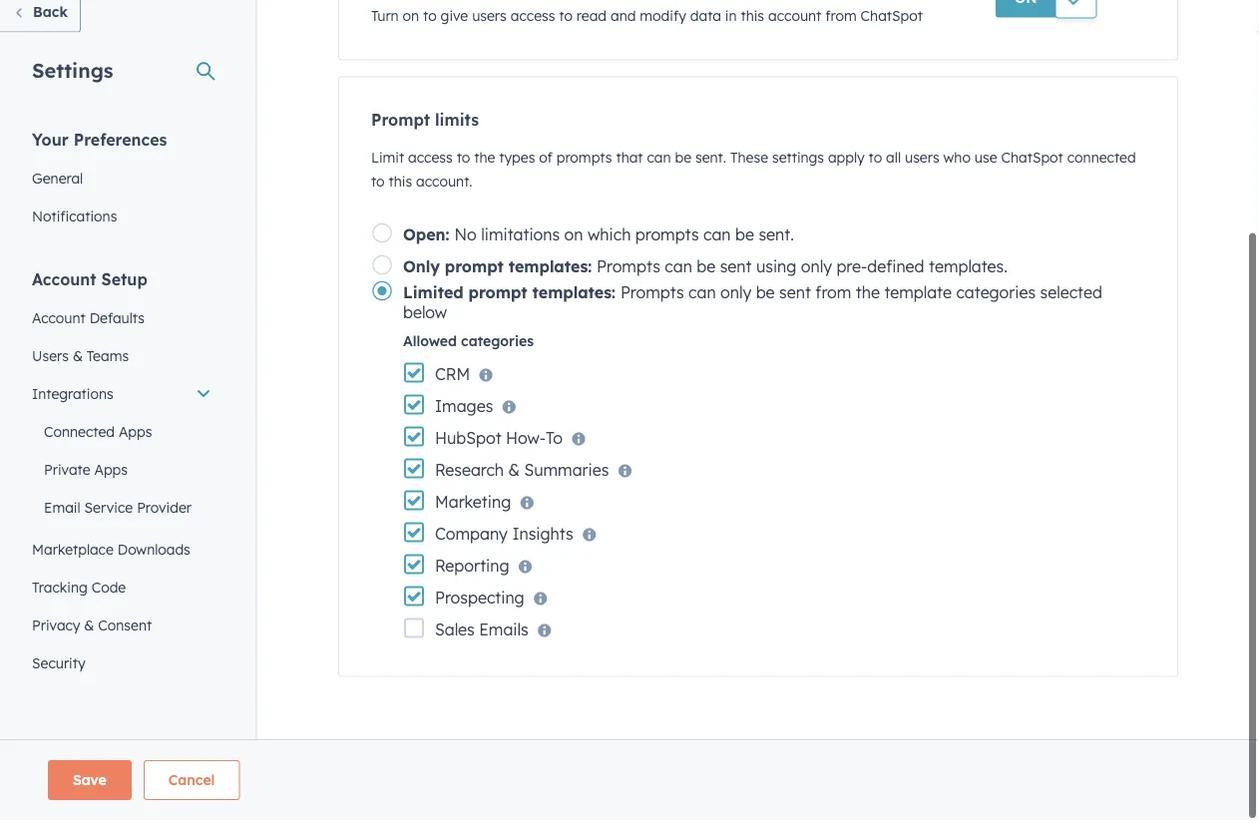 Task type: describe. For each thing, give the bounding box(es) containing it.
can up the prompts can only be sent from the template categories selected below
[[665, 283, 692, 303]]

can inside the prompts can only be sent from the template categories selected below
[[688, 309, 716, 329]]

allowed categories element
[[403, 384, 633, 671]]

privacy
[[32, 643, 80, 660]]

sent inside the prompts can only be sent from the template categories selected below
[[779, 309, 811, 329]]

1 vertical spatial categories
[[461, 359, 534, 377]]

defined
[[867, 283, 924, 303]]

this inside limit access to the types of prompts that can be sent. these settings apply to all users who use chatspot connected to this account.
[[389, 200, 412, 217]]

images
[[435, 423, 493, 443]]

cancel button
[[143, 760, 240, 800]]

hubspot
[[435, 455, 501, 475]]

marketing
[[435, 519, 511, 539]]

to
[[546, 455, 563, 475]]

open: no limitations on which prompts can be sent.
[[403, 251, 794, 271]]

users & teams link
[[20, 364, 223, 402]]

apps for connected apps
[[119, 449, 152, 467]]

reporting
[[435, 583, 509, 603]]

& for privacy
[[84, 643, 94, 660]]

security
[[32, 681, 85, 698]]

using
[[756, 283, 796, 303]]

users inside limit access to the types of prompts that can be sent. these settings apply to all users who use chatspot connected to this account.
[[905, 176, 939, 193]]

tracking code
[[32, 605, 126, 623]]

pre-
[[836, 283, 867, 303]]

security link
[[20, 671, 223, 709]]

account defaults link
[[20, 326, 223, 364]]

modify
[[640, 34, 686, 51]]

limit access to the types of prompts that can be sent. these settings apply to all users who use chatspot connected to this account.
[[371, 176, 1136, 217]]

0 vertical spatial this
[[741, 34, 764, 51]]

teams
[[87, 374, 129, 391]]

defaults
[[89, 336, 145, 353]]

1 horizontal spatial access
[[511, 34, 555, 51]]

prompts can only be sent from the template categories selected below
[[403, 309, 1102, 349]]

private apps link
[[20, 477, 223, 515]]

selected
[[1040, 309, 1102, 329]]

code
[[91, 605, 126, 623]]

prompt limits
[[371, 137, 479, 157]]

to left all
[[868, 176, 882, 193]]

& for research
[[508, 487, 520, 507]]

to down limit
[[371, 200, 385, 217]]

open:
[[403, 251, 449, 271]]

insights
[[512, 551, 573, 571]]

email
[[44, 525, 80, 543]]

tracking
[[32, 605, 88, 623]]

account
[[768, 34, 821, 51]]

templates: for limited prompt templates:
[[532, 309, 615, 329]]

allowed categories
[[403, 359, 534, 377]]

marketplace downloads link
[[20, 557, 223, 595]]

page section element
[[0, 760, 1258, 800]]

hubspot how-to
[[435, 455, 563, 475]]

give
[[441, 34, 468, 51]]

account.
[[416, 200, 472, 217]]

0 vertical spatial only
[[801, 283, 832, 303]]

to left give
[[423, 34, 437, 51]]

1 vertical spatial prompts
[[635, 251, 699, 271]]

that
[[616, 176, 643, 193]]

save
[[73, 771, 107, 789]]

can up only prompt templates: prompts can be sent using only pre-defined templates.
[[703, 251, 731, 271]]

your
[[32, 156, 69, 176]]

0 vertical spatial sent
[[720, 283, 752, 303]]

which
[[588, 251, 631, 271]]

account for account defaults
[[32, 336, 86, 353]]

data
[[690, 34, 721, 51]]

these
[[730, 176, 768, 193]]

only
[[403, 283, 440, 303]]

private apps
[[44, 487, 128, 505]]

private
[[44, 487, 90, 505]]

your preferences element
[[20, 155, 223, 262]]

research
[[435, 487, 504, 507]]

be up only prompt templates: prompts can be sent using only pre-defined templates.
[[735, 251, 754, 271]]

marketplace downloads
[[32, 567, 190, 585]]

service
[[84, 525, 133, 543]]

types
[[499, 176, 535, 193]]

how-
[[506, 455, 546, 475]]

tracking code link
[[20, 595, 223, 633]]

back link
[[0, 20, 81, 59]]

prospecting
[[435, 615, 524, 634]]

general link
[[20, 186, 223, 224]]



Task type: locate. For each thing, give the bounding box(es) containing it.
consent
[[98, 643, 152, 660]]

be down using
[[756, 309, 775, 329]]

on
[[1015, 16, 1037, 34]]

allowed
[[403, 359, 457, 377]]

categories
[[956, 309, 1036, 329], [461, 359, 534, 377]]

sent
[[720, 283, 752, 303], [779, 309, 811, 329]]

1 vertical spatial sent.
[[759, 251, 794, 271]]

your preferences
[[32, 156, 167, 176]]

can right that
[[647, 176, 671, 193]]

limitations
[[481, 251, 560, 271]]

the down pre-
[[856, 309, 880, 329]]

& down how-
[[508, 487, 520, 507]]

who
[[943, 176, 971, 193]]

users right give
[[472, 34, 507, 51]]

0 vertical spatial &
[[73, 374, 83, 391]]

preferences
[[74, 156, 167, 176]]

prompts down which
[[597, 283, 660, 303]]

account up account defaults
[[32, 296, 96, 316]]

prompts down only prompt templates: prompts can be sent using only pre-defined templates.
[[620, 309, 684, 329]]

limited prompt templates:
[[403, 309, 620, 329]]

sent. left the these
[[695, 176, 726, 193]]

connected apps link
[[20, 439, 223, 477]]

0 horizontal spatial sent
[[720, 283, 752, 303]]

account setup
[[32, 296, 147, 316]]

this right in
[[741, 34, 764, 51]]

templates: down limitations
[[509, 283, 592, 303]]

&
[[73, 374, 83, 391], [508, 487, 520, 507], [84, 643, 94, 660]]

0 vertical spatial access
[[511, 34, 555, 51]]

apps for private apps
[[94, 487, 128, 505]]

categories down templates. in the top right of the page
[[956, 309, 1036, 329]]

1 horizontal spatial sent.
[[759, 251, 794, 271]]

the left 'types'
[[474, 176, 495, 193]]

cancel
[[168, 771, 215, 789]]

to
[[423, 34, 437, 51], [559, 34, 573, 51], [457, 176, 470, 193], [868, 176, 882, 193], [371, 200, 385, 217]]

privacy & consent
[[32, 643, 152, 660]]

apps down integrations button
[[119, 449, 152, 467]]

prompts inside the prompts can only be sent from the template categories selected below
[[620, 309, 684, 329]]

0 vertical spatial templates:
[[509, 283, 592, 303]]

marketplace
[[32, 567, 114, 585]]

below
[[403, 329, 447, 349]]

0 horizontal spatial this
[[389, 200, 412, 217]]

in
[[725, 34, 737, 51]]

0 horizontal spatial categories
[[461, 359, 534, 377]]

summaries
[[524, 487, 609, 507]]

integrations
[[32, 412, 113, 429]]

0 vertical spatial apps
[[119, 449, 152, 467]]

1 vertical spatial the
[[856, 309, 880, 329]]

0 vertical spatial chatspot
[[861, 34, 923, 51]]

0 vertical spatial from
[[825, 34, 857, 51]]

provider
[[137, 525, 192, 543]]

downloads
[[117, 567, 190, 585]]

1 horizontal spatial prompts
[[635, 251, 699, 271]]

0 vertical spatial prompts
[[597, 283, 660, 303]]

1 vertical spatial prompt
[[468, 309, 527, 329]]

& inside allowed categories "element"
[[508, 487, 520, 507]]

& inside privacy & consent link
[[84, 643, 94, 660]]

1 vertical spatial account
[[32, 336, 86, 353]]

general
[[32, 196, 83, 213]]

0 horizontal spatial &
[[73, 374, 83, 391]]

save button
[[48, 760, 131, 800]]

prompts inside limit access to the types of prompts that can be sent. these settings apply to all users who use chatspot connected to this account.
[[556, 176, 612, 193]]

be
[[675, 176, 691, 193], [735, 251, 754, 271], [697, 283, 716, 303], [756, 309, 775, 329]]

& inside users & teams link
[[73, 374, 83, 391]]

setup
[[101, 296, 147, 316]]

0 horizontal spatial users
[[472, 34, 507, 51]]

email service provider
[[44, 525, 192, 543]]

templates.
[[929, 283, 1008, 303]]

account
[[32, 296, 96, 316], [32, 336, 86, 353]]

1 horizontal spatial sent
[[779, 309, 811, 329]]

from inside the prompts can only be sent from the template categories selected below
[[815, 309, 851, 329]]

1 vertical spatial prompts
[[620, 309, 684, 329]]

users right all
[[905, 176, 939, 193]]

1 horizontal spatial the
[[856, 309, 880, 329]]

privacy & consent link
[[20, 633, 223, 671]]

and
[[610, 34, 636, 51]]

settings
[[772, 176, 824, 193]]

research & summaries
[[435, 487, 609, 507]]

back
[[33, 30, 68, 47]]

email service provider link
[[20, 515, 223, 553]]

1 vertical spatial sent
[[779, 309, 811, 329]]

sent.
[[695, 176, 726, 193], [759, 251, 794, 271]]

sent up the prompts can only be sent from the template categories selected below
[[720, 283, 752, 303]]

categories inside the prompts can only be sent from the template categories selected below
[[956, 309, 1036, 329]]

templates: down open: no limitations on which prompts can be sent.
[[532, 309, 615, 329]]

1 vertical spatial on
[[564, 251, 583, 271]]

connected
[[44, 449, 115, 467]]

the inside limit access to the types of prompts that can be sent. these settings apply to all users who use chatspot connected to this account.
[[474, 176, 495, 193]]

apps inside "link"
[[94, 487, 128, 505]]

apps up 'service'
[[94, 487, 128, 505]]

company insights
[[435, 551, 573, 571]]

access inside limit access to the types of prompts that can be sent. these settings apply to all users who use chatspot connected to this account.
[[408, 176, 453, 193]]

0 horizontal spatial sent.
[[695, 176, 726, 193]]

prompt for limited
[[468, 309, 527, 329]]

1 horizontal spatial &
[[84, 643, 94, 660]]

1 horizontal spatial chatspot
[[1001, 176, 1063, 193]]

prompts
[[597, 283, 660, 303], [620, 309, 684, 329]]

account defaults
[[32, 336, 145, 353]]

sent down using
[[779, 309, 811, 329]]

prompt up allowed categories in the top left of the page
[[468, 309, 527, 329]]

0 vertical spatial sent.
[[695, 176, 726, 193]]

0 horizontal spatial the
[[474, 176, 495, 193]]

only inside the prompts can only be sent from the template categories selected below
[[720, 309, 751, 329]]

0 vertical spatial prompt
[[445, 283, 504, 303]]

on left which
[[564, 251, 583, 271]]

connected
[[1067, 176, 1136, 193]]

on right turn
[[403, 34, 419, 51]]

the inside the prompts can only be sent from the template categories selected below
[[856, 309, 880, 329]]

1 horizontal spatial on
[[564, 251, 583, 271]]

of
[[539, 176, 553, 193]]

& right users
[[73, 374, 83, 391]]

0 vertical spatial on
[[403, 34, 419, 51]]

can
[[647, 176, 671, 193], [703, 251, 731, 271], [665, 283, 692, 303], [688, 309, 716, 329]]

be up the prompts can only be sent from the template categories selected below
[[697, 283, 716, 303]]

0 horizontal spatial prompts
[[556, 176, 612, 193]]

1 horizontal spatial only
[[801, 283, 832, 303]]

1 horizontal spatial categories
[[956, 309, 1036, 329]]

2 account from the top
[[32, 336, 86, 353]]

turn on to give users access to read and modify data in this account from chatspot
[[371, 34, 923, 51]]

templates:
[[509, 283, 592, 303], [532, 309, 615, 329]]

use
[[975, 176, 997, 193]]

1 vertical spatial only
[[720, 309, 751, 329]]

on
[[403, 34, 419, 51], [564, 251, 583, 271]]

settings
[[32, 84, 113, 109]]

access left read
[[511, 34, 555, 51]]

apps
[[119, 449, 152, 467], [94, 487, 128, 505]]

to left read
[[559, 34, 573, 51]]

limit
[[371, 176, 404, 193]]

1 vertical spatial chatspot
[[1001, 176, 1063, 193]]

0 horizontal spatial access
[[408, 176, 453, 193]]

1 vertical spatial users
[[905, 176, 939, 193]]

limits
[[435, 137, 479, 157]]

account setup element
[[20, 295, 223, 709]]

read
[[576, 34, 607, 51]]

0 horizontal spatial on
[[403, 34, 419, 51]]

apply
[[828, 176, 865, 193]]

template
[[884, 309, 952, 329]]

be inside limit access to the types of prompts that can be sent. these settings apply to all users who use chatspot connected to this account.
[[675, 176, 691, 193]]

to up account.
[[457, 176, 470, 193]]

chatspot inside limit access to the types of prompts that can be sent. these settings apply to all users who use chatspot connected to this account.
[[1001, 176, 1063, 193]]

from right account
[[825, 34, 857, 51]]

only
[[801, 283, 832, 303], [720, 309, 751, 329]]

2 vertical spatial &
[[84, 643, 94, 660]]

this down limit
[[389, 200, 412, 217]]

chatspot right use
[[1001, 176, 1063, 193]]

categories down limited prompt templates: on the left top of page
[[461, 359, 534, 377]]

0 vertical spatial prompts
[[556, 176, 612, 193]]

account for account setup
[[32, 296, 96, 316]]

1 vertical spatial apps
[[94, 487, 128, 505]]

0 vertical spatial categories
[[956, 309, 1036, 329]]

prompt
[[445, 283, 504, 303], [468, 309, 527, 329]]

0 horizontal spatial only
[[720, 309, 751, 329]]

1 horizontal spatial users
[[905, 176, 939, 193]]

can inside limit access to the types of prompts that can be sent. these settings apply to all users who use chatspot connected to this account.
[[647, 176, 671, 193]]

2 horizontal spatial &
[[508, 487, 520, 507]]

sent. inside limit access to the types of prompts that can be sent. these settings apply to all users who use chatspot connected to this account.
[[695, 176, 726, 193]]

1 vertical spatial access
[[408, 176, 453, 193]]

0 vertical spatial account
[[32, 296, 96, 316]]

1 account from the top
[[32, 296, 96, 316]]

only prompt templates: prompts can be sent using only pre-defined templates.
[[403, 283, 1008, 303]]

1 vertical spatial templates:
[[532, 309, 615, 329]]

users
[[32, 374, 69, 391]]

chatspot right account
[[861, 34, 923, 51]]

prompts up only prompt templates: prompts can be sent using only pre-defined templates.
[[635, 251, 699, 271]]

turn
[[371, 34, 399, 51]]

prompt for only
[[445, 283, 504, 303]]

prompts
[[556, 176, 612, 193], [635, 251, 699, 271]]

limited
[[403, 309, 464, 329]]

no
[[454, 251, 477, 271]]

be inside the prompts can only be sent from the template categories selected below
[[756, 309, 775, 329]]

users & teams
[[32, 374, 129, 391]]

1 vertical spatial from
[[815, 309, 851, 329]]

1 vertical spatial this
[[389, 200, 412, 217]]

1 horizontal spatial this
[[741, 34, 764, 51]]

templates: for only prompt templates: prompts can be sent using only pre-defined templates.
[[509, 283, 592, 303]]

only down only prompt templates: prompts can be sent using only pre-defined templates.
[[720, 309, 751, 329]]

0 vertical spatial users
[[472, 34, 507, 51]]

prompt down the no
[[445, 283, 504, 303]]

can down only prompt templates: prompts can be sent using only pre-defined templates.
[[688, 309, 716, 329]]

& right privacy at left bottom
[[84, 643, 94, 660]]

be right that
[[675, 176, 691, 193]]

sent. up using
[[759, 251, 794, 271]]

prompt
[[371, 137, 430, 157]]

connected apps
[[44, 449, 152, 467]]

from down pre-
[[815, 309, 851, 329]]

account up users
[[32, 336, 86, 353]]

0 vertical spatial the
[[474, 176, 495, 193]]

company
[[435, 551, 508, 571]]

access up account.
[[408, 176, 453, 193]]

crm
[[435, 391, 470, 411]]

& for users
[[73, 374, 83, 391]]

prompts right the of
[[556, 176, 612, 193]]

all
[[886, 176, 901, 193]]

0 horizontal spatial chatspot
[[861, 34, 923, 51]]

only left pre-
[[801, 283, 832, 303]]

1 vertical spatial &
[[508, 487, 520, 507]]



Task type: vqa. For each thing, say whether or not it's contained in the screenshot.
How-
yes



